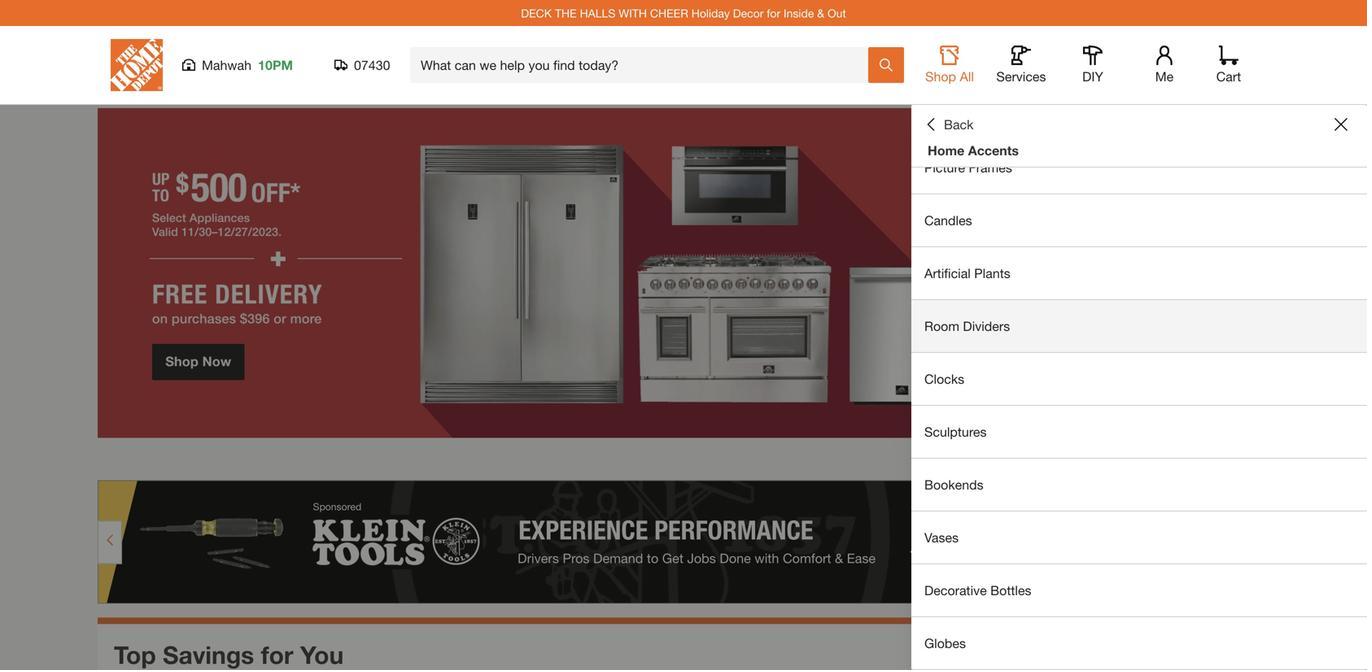 Task type: vqa. For each thing, say whether or not it's contained in the screenshot.
153
no



Task type: locate. For each thing, give the bounding box(es) containing it.
drawer close image
[[1335, 118, 1348, 131]]

room dividers
[[925, 319, 1011, 334]]

globes link
[[912, 618, 1368, 670]]

0 vertical spatial for
[[767, 6, 781, 20]]

sculptures link
[[912, 406, 1368, 458]]

picture frames
[[925, 160, 1013, 175]]

for left you
[[261, 641, 294, 670]]

top savings for you
[[114, 641, 344, 670]]

1 vertical spatial for
[[261, 641, 294, 670]]

back button
[[925, 116, 974, 133]]

accents
[[969, 143, 1019, 158]]

out
[[828, 6, 847, 20]]

for left "inside"
[[767, 6, 781, 20]]

room dividers link
[[912, 300, 1368, 353]]

globes
[[925, 636, 966, 652]]

decorative bottles link
[[912, 565, 1368, 617]]

picture
[[925, 160, 966, 175]]

you
[[300, 641, 344, 670]]

0 horizontal spatial for
[[261, 641, 294, 670]]

bookends
[[925, 477, 984, 493]]

services
[[997, 69, 1047, 84]]

services button
[[996, 46, 1048, 85]]

cart link
[[1211, 46, 1247, 85]]

for
[[767, 6, 781, 20], [261, 641, 294, 670]]

mahwah 10pm
[[202, 57, 293, 73]]

previous slide image
[[1179, 453, 1192, 466]]

artificial plants link
[[912, 247, 1368, 300]]

me button
[[1139, 46, 1191, 85]]

savings
[[163, 641, 254, 670]]

halls
[[580, 6, 616, 20]]

deck the halls with cheer holiday decor for inside & out link
[[521, 6, 847, 20]]

/
[[1215, 451, 1220, 468]]

next slide image
[[1242, 453, 1255, 466]]

frames
[[969, 160, 1013, 175]]

bookends link
[[912, 459, 1368, 511]]

artificial
[[925, 266, 971, 281]]

decorative bottles
[[925, 583, 1032, 599]]

1 horizontal spatial for
[[767, 6, 781, 20]]

What can we help you find today? search field
[[421, 48, 868, 82]]

diy button
[[1067, 46, 1119, 85]]

image for  30nov2023-hp-bau-mw44-45-hero4-appliances image
[[98, 108, 1270, 439]]

racks
[[985, 107, 1021, 123]]

holiday
[[692, 6, 730, 20]]

10pm
[[258, 57, 293, 73]]

clocks
[[925, 372, 965, 387]]

magazine racks
[[925, 107, 1021, 123]]



Task type: describe. For each thing, give the bounding box(es) containing it.
the
[[555, 6, 577, 20]]

candles link
[[912, 195, 1368, 247]]

candles
[[925, 213, 973, 228]]

feedback link image
[[1346, 275, 1368, 363]]

top
[[114, 641, 156, 670]]

with
[[619, 6, 647, 20]]

home
[[928, 143, 965, 158]]

07430
[[354, 57, 390, 73]]

&
[[818, 6, 825, 20]]

shop all button
[[924, 46, 976, 85]]

mahwah
[[202, 57, 252, 73]]

5
[[1220, 451, 1228, 468]]

cart
[[1217, 69, 1242, 84]]

07430 button
[[335, 57, 391, 73]]

me
[[1156, 69, 1174, 84]]

vases
[[925, 530, 959, 546]]

artificial plants
[[925, 266, 1011, 281]]

4
[[1207, 451, 1215, 468]]

decorative
[[925, 583, 987, 599]]

back
[[944, 117, 974, 132]]

magazine
[[925, 107, 981, 123]]

sculptures
[[925, 425, 987, 440]]

room
[[925, 319, 960, 334]]

deck the halls with cheer holiday decor for inside & out
[[521, 6, 847, 20]]

plants
[[975, 266, 1011, 281]]

home accents
[[928, 143, 1019, 158]]

the home depot logo image
[[111, 39, 163, 91]]

all
[[960, 69, 974, 84]]

magazine racks link
[[912, 89, 1368, 141]]

4 / 5
[[1207, 451, 1228, 468]]

bottles
[[991, 583, 1032, 599]]

picture frames link
[[912, 142, 1368, 194]]

cheer
[[650, 6, 689, 20]]

decor
[[733, 6, 764, 20]]

vases link
[[912, 512, 1368, 564]]

shop
[[926, 69, 957, 84]]

inside
[[784, 6, 814, 20]]

diy
[[1083, 69, 1104, 84]]

dividers
[[963, 319, 1011, 334]]

clocks link
[[912, 353, 1368, 405]]

shop all
[[926, 69, 974, 84]]

deck
[[521, 6, 552, 20]]



